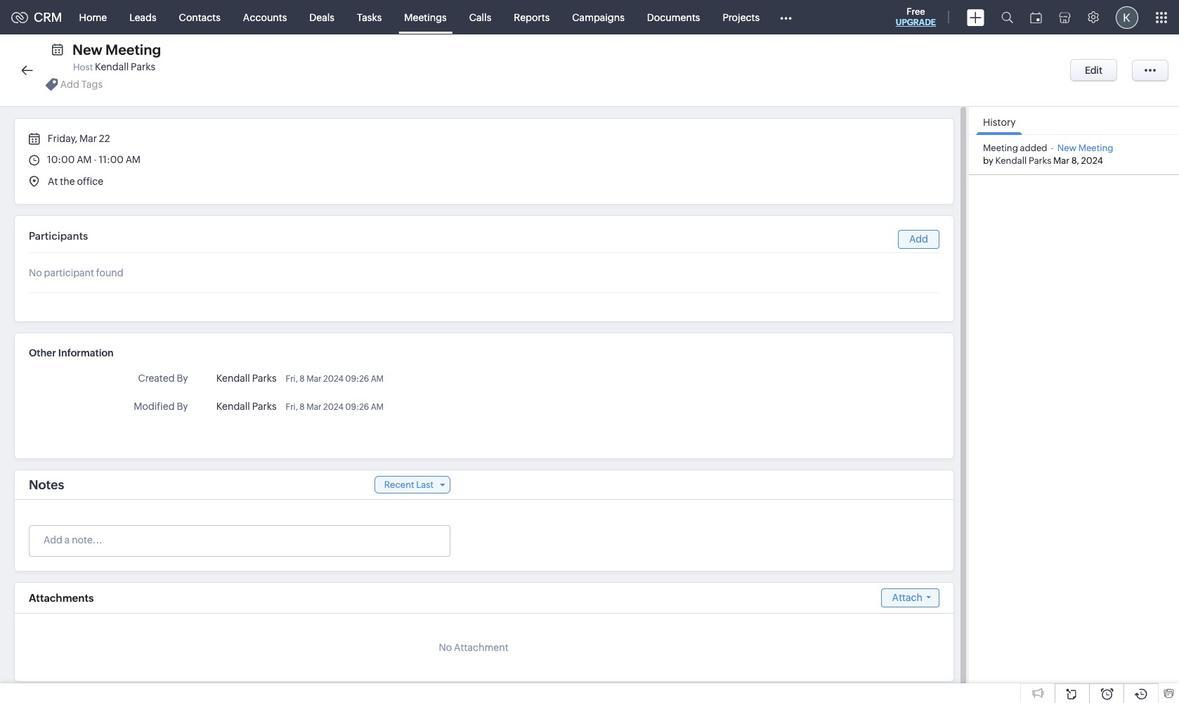 Task type: describe. For each thing, give the bounding box(es) containing it.
other
[[29, 347, 56, 359]]

history link
[[977, 107, 1023, 135]]

profile element
[[1108, 0, 1148, 34]]

- for am
[[94, 154, 97, 165]]

attachments
[[29, 592, 94, 604]]

tasks link
[[346, 0, 393, 34]]

crm
[[34, 10, 62, 25]]

campaigns
[[573, 12, 625, 23]]

new meeting link
[[1058, 143, 1114, 153]]

modified by
[[134, 401, 188, 412]]

meeting added - new meeting by kendall parks mar 8, 2024
[[984, 143, 1114, 166]]

attach
[[893, 592, 923, 603]]

calls
[[470, 12, 492, 23]]

documents
[[647, 12, 701, 23]]

new inside meeting added - new meeting by kendall parks mar 8, 2024
[[1058, 143, 1077, 153]]

add tags
[[60, 79, 103, 90]]

- for added
[[1052, 143, 1054, 153]]

tags
[[81, 79, 103, 90]]

11:00
[[99, 154, 124, 165]]

friday, mar 22
[[46, 133, 110, 144]]

friday,
[[48, 133, 77, 144]]

2024 for modified by
[[323, 402, 344, 412]]

found
[[96, 267, 123, 278]]

reports
[[514, 12, 550, 23]]

contacts link
[[168, 0, 232, 34]]

2 horizontal spatial meeting
[[1079, 143, 1114, 153]]

09:26 for modified by
[[345, 402, 369, 412]]

documents link
[[636, 0, 712, 34]]

last
[[416, 480, 434, 490]]

10:00 am - 11:00 am
[[47, 154, 141, 165]]

8 for modified by
[[300, 402, 305, 412]]

calendar image
[[1031, 12, 1043, 23]]

modified
[[134, 401, 175, 412]]

by for modified by
[[177, 401, 188, 412]]

8,
[[1072, 156, 1080, 166]]

notes
[[29, 477, 64, 492]]

new meeting
[[72, 41, 161, 58]]

kendall inside meeting added - new meeting by kendall parks mar 8, 2024
[[996, 156, 1027, 166]]

search image
[[1002, 11, 1014, 23]]

calls link
[[458, 0, 503, 34]]

at
[[48, 176, 58, 187]]

profile image
[[1117, 6, 1139, 28]]

home link
[[68, 0, 118, 34]]

no attachment
[[439, 642, 509, 653]]

no for no attachment
[[439, 642, 452, 653]]

host
[[73, 62, 93, 72]]

add link
[[899, 230, 940, 249]]

create menu image
[[968, 9, 985, 26]]

mar inside meeting added - new meeting by kendall parks mar 8, 2024
[[1054, 156, 1070, 166]]

Other Modules field
[[771, 6, 802, 28]]

2024 inside meeting added - new meeting by kendall parks mar 8, 2024
[[1082, 156, 1104, 166]]

accounts
[[243, 12, 287, 23]]

add for add
[[910, 233, 929, 245]]

kendall parks for created by
[[216, 373, 277, 384]]

leads link
[[118, 0, 168, 34]]

by for created by
[[177, 373, 188, 384]]

add for add tags
[[60, 79, 79, 90]]

by
[[984, 156, 994, 166]]

fri, 8 mar 2024 09:26 am for modified by
[[286, 402, 384, 412]]

office
[[77, 176, 104, 187]]

attachment
[[454, 642, 509, 653]]

no for no participant found
[[29, 267, 42, 278]]

fri, for created by
[[286, 374, 298, 384]]

deals link
[[298, 0, 346, 34]]



Task type: vqa. For each thing, say whether or not it's contained in the screenshot.
Open Activities the Activities
no



Task type: locate. For each thing, give the bounding box(es) containing it.
contacts
[[179, 12, 221, 23]]

0 vertical spatial kendall parks
[[216, 373, 277, 384]]

0 vertical spatial 09:26
[[345, 374, 369, 384]]

2 kendall parks from the top
[[216, 401, 277, 412]]

search element
[[994, 0, 1022, 34]]

0 horizontal spatial new
[[72, 41, 102, 58]]

meetings
[[405, 12, 447, 23]]

1 vertical spatial no
[[439, 642, 452, 653]]

2024
[[1082, 156, 1104, 166], [323, 374, 344, 384], [323, 402, 344, 412]]

campaigns link
[[561, 0, 636, 34]]

0 vertical spatial -
[[1052, 143, 1054, 153]]

09:26 for created by
[[345, 374, 369, 384]]

2 fri, from the top
[[286, 402, 298, 412]]

2 8 from the top
[[300, 402, 305, 412]]

1 vertical spatial kendall parks
[[216, 401, 277, 412]]

by right modified
[[177, 401, 188, 412]]

leads
[[129, 12, 157, 23]]

kendall parks
[[216, 373, 277, 384], [216, 401, 277, 412]]

1 vertical spatial fri,
[[286, 402, 298, 412]]

2 vertical spatial 2024
[[323, 402, 344, 412]]

mar
[[79, 133, 97, 144], [1054, 156, 1070, 166], [307, 374, 322, 384], [307, 402, 322, 412]]

1 vertical spatial add
[[910, 233, 929, 245]]

1 horizontal spatial no
[[439, 642, 452, 653]]

fri, 8 mar 2024 09:26 am for created by
[[286, 374, 384, 384]]

1 by from the top
[[177, 373, 188, 384]]

-
[[1052, 143, 1054, 153], [94, 154, 97, 165]]

no left participant at the left
[[29, 267, 42, 278]]

meeting up 8,
[[1079, 143, 1114, 153]]

1 vertical spatial 8
[[300, 402, 305, 412]]

am
[[77, 154, 92, 165], [126, 154, 141, 165], [371, 374, 384, 384], [371, 402, 384, 412]]

by right "created"
[[177, 373, 188, 384]]

kendall
[[95, 61, 129, 72], [996, 156, 1027, 166], [216, 373, 250, 384], [216, 401, 250, 412]]

2 09:26 from the top
[[345, 402, 369, 412]]

2024 for created by
[[323, 374, 344, 384]]

meeting
[[106, 41, 161, 58], [984, 143, 1019, 153], [1079, 143, 1114, 153]]

1 fri, 8 mar 2024 09:26 am from the top
[[286, 374, 384, 384]]

0 horizontal spatial add
[[60, 79, 79, 90]]

new
[[72, 41, 102, 58], [1058, 143, 1077, 153]]

1 horizontal spatial add
[[910, 233, 929, 245]]

- inside meeting added - new meeting by kendall parks mar 8, 2024
[[1052, 143, 1054, 153]]

1 vertical spatial fri, 8 mar 2024 09:26 am
[[286, 402, 384, 412]]

host kendall parks
[[73, 61, 155, 72]]

by
[[177, 373, 188, 384], [177, 401, 188, 412]]

0 vertical spatial 8
[[300, 374, 305, 384]]

participant
[[44, 267, 94, 278]]

projects
[[723, 12, 760, 23]]

recent last
[[384, 480, 434, 490]]

crm link
[[11, 10, 62, 25]]

0 horizontal spatial meeting
[[106, 41, 161, 58]]

- right added
[[1052, 143, 1054, 153]]

1 kendall parks from the top
[[216, 373, 277, 384]]

created
[[138, 373, 175, 384]]

fri,
[[286, 374, 298, 384], [286, 402, 298, 412]]

2 fri, 8 mar 2024 09:26 am from the top
[[286, 402, 384, 412]]

kendall parks for modified by
[[216, 401, 277, 412]]

1 vertical spatial new
[[1058, 143, 1077, 153]]

attach link
[[881, 589, 940, 608]]

add
[[60, 79, 79, 90], [910, 233, 929, 245]]

the
[[60, 176, 75, 187]]

parks inside meeting added - new meeting by kendall parks mar 8, 2024
[[1029, 156, 1052, 166]]

created by
[[138, 373, 188, 384]]

meetings link
[[393, 0, 458, 34]]

no left attachment
[[439, 642, 452, 653]]

1 horizontal spatial -
[[1052, 143, 1054, 153]]

free
[[907, 6, 926, 17]]

1 horizontal spatial meeting
[[984, 143, 1019, 153]]

10:00
[[47, 154, 75, 165]]

1 vertical spatial 09:26
[[345, 402, 369, 412]]

1 horizontal spatial new
[[1058, 143, 1077, 153]]

recent
[[384, 480, 415, 490]]

other information
[[29, 347, 114, 359]]

added
[[1021, 143, 1048, 153]]

accounts link
[[232, 0, 298, 34]]

1 8 from the top
[[300, 374, 305, 384]]

0 vertical spatial add
[[60, 79, 79, 90]]

at the office
[[48, 176, 104, 187]]

deals
[[310, 12, 335, 23]]

0 vertical spatial fri, 8 mar 2024 09:26 am
[[286, 374, 384, 384]]

1 vertical spatial -
[[94, 154, 97, 165]]

0 horizontal spatial -
[[94, 154, 97, 165]]

09:26
[[345, 374, 369, 384], [345, 402, 369, 412]]

logo image
[[11, 12, 28, 23]]

add inside add "link"
[[910, 233, 929, 245]]

projects link
[[712, 0, 771, 34]]

1 fri, from the top
[[286, 374, 298, 384]]

0 vertical spatial by
[[177, 373, 188, 384]]

tasks
[[357, 12, 382, 23]]

history
[[984, 117, 1016, 128]]

new up 8,
[[1058, 143, 1077, 153]]

1 vertical spatial by
[[177, 401, 188, 412]]

new up host
[[72, 41, 102, 58]]

home
[[79, 12, 107, 23]]

meeting up by at the top right of page
[[984, 143, 1019, 153]]

Add a note... field
[[30, 533, 449, 547]]

information
[[58, 347, 114, 359]]

fri, 8 mar 2024 09:26 am
[[286, 374, 384, 384], [286, 402, 384, 412]]

meeting up host kendall parks at the top left
[[106, 41, 161, 58]]

None button
[[1071, 59, 1118, 82]]

0 vertical spatial fri,
[[286, 374, 298, 384]]

free upgrade
[[896, 6, 937, 27]]

8 for created by
[[300, 374, 305, 384]]

8
[[300, 374, 305, 384], [300, 402, 305, 412]]

no
[[29, 267, 42, 278], [439, 642, 452, 653]]

no participant found
[[29, 267, 123, 278]]

0 vertical spatial new
[[72, 41, 102, 58]]

2 by from the top
[[177, 401, 188, 412]]

1 09:26 from the top
[[345, 374, 369, 384]]

fri, for modified by
[[286, 402, 298, 412]]

- left 11:00
[[94, 154, 97, 165]]

1 vertical spatial 2024
[[323, 374, 344, 384]]

0 vertical spatial no
[[29, 267, 42, 278]]

create menu element
[[959, 0, 994, 34]]

0 vertical spatial 2024
[[1082, 156, 1104, 166]]

participants
[[29, 230, 88, 242]]

parks
[[131, 61, 155, 72], [1029, 156, 1052, 166], [252, 373, 277, 384], [252, 401, 277, 412]]

22
[[99, 133, 110, 144]]

upgrade
[[896, 18, 937, 27]]

0 horizontal spatial no
[[29, 267, 42, 278]]

reports link
[[503, 0, 561, 34]]



